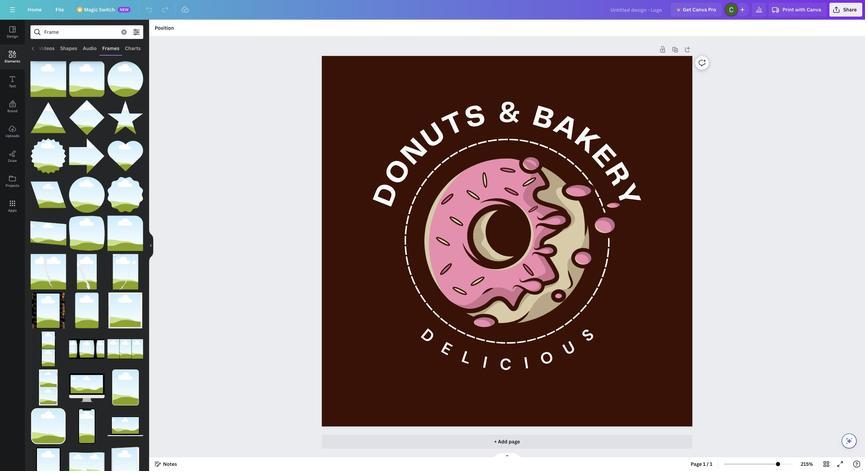 Task type: describe. For each thing, give the bounding box(es) containing it.
draw button
[[0, 144, 25, 169]]

+ add page button
[[322, 435, 692, 449]]

uploads
[[5, 133, 19, 138]]

1 horizontal spatial e
[[587, 141, 620, 173]]

videos
[[39, 45, 55, 51]]

b
[[530, 103, 557, 135]]

side panel tab list
[[0, 20, 25, 219]]

a
[[550, 110, 582, 146]]

elements
[[5, 59, 20, 64]]

position button
[[152, 22, 177, 34]]

canva inside dropdown button
[[807, 6, 821, 13]]

d for d e l
[[416, 324, 438, 348]]

3 ripped paper frame image from the left
[[108, 254, 143, 290]]

five pointed star image
[[108, 100, 143, 135]]

draw
[[8, 158, 17, 163]]

2 ripped paper frame image from the left
[[69, 254, 105, 290]]

arrow right frame image
[[69, 138, 105, 174]]

s inside o u s
[[577, 324, 598, 346]]

green flower design frame image
[[108, 177, 143, 213]]

c
[[499, 354, 511, 375]]

canva assistant image
[[845, 437, 853, 445]]

audio button
[[80, 42, 99, 55]]

215% button
[[796, 459, 818, 470]]

0 horizontal spatial i
[[481, 352, 489, 373]]

d e l
[[416, 324, 474, 369]]

phone frame grey image
[[69, 408, 105, 444]]

show pages image
[[491, 452, 524, 458]]

page
[[509, 438, 520, 445]]

portrait frame thin with rounded corners image
[[108, 370, 143, 405]]

position
[[155, 25, 174, 31]]

magic
[[84, 6, 98, 13]]

photos button
[[14, 42, 36, 55]]

brand
[[7, 108, 18, 113]]

audio
[[83, 45, 97, 51]]

round corner rectangle frame image
[[69, 293, 105, 328]]

charts
[[125, 45, 141, 51]]

+
[[494, 438, 497, 445]]

t
[[440, 108, 469, 142]]

share button
[[830, 3, 862, 17]]

1 vertical spatial circle frame image
[[69, 177, 105, 213]]

print
[[783, 6, 794, 13]]

k
[[570, 124, 604, 159]]

shapes
[[60, 45, 77, 51]]

charts button
[[122, 42, 143, 55]]

file
[[56, 6, 64, 13]]

medium format frame film portrait image
[[30, 293, 66, 328]]

heart frame image
[[108, 138, 143, 174]]

&
[[498, 99, 521, 128]]

photos
[[17, 45, 33, 51]]

parallelogram left frame image
[[30, 177, 66, 213]]

file button
[[50, 3, 69, 17]]

apps
[[8, 208, 17, 213]]

1 photo film frame image from the left
[[69, 331, 105, 367]]

o for o
[[381, 155, 417, 190]]

get canva pro button
[[671, 3, 722, 17]]

magic switch
[[84, 6, 115, 13]]

round corner frame image
[[108, 215, 143, 251]]

1 horizontal spatial simple film frame image
[[108, 293, 143, 328]]

rounded corner square frame with border image
[[30, 408, 66, 444]]

page
[[691, 461, 702, 467]]

u inside o u s
[[559, 337, 579, 360]]

2 untitled media image from the left
[[108, 447, 143, 471]]

215%
[[801, 461, 813, 467]]

y
[[610, 181, 644, 210]]

uploads button
[[0, 119, 25, 144]]

r
[[600, 159, 634, 191]]

Design title text field
[[605, 3, 668, 17]]

o u s
[[537, 324, 598, 370]]



Task type: locate. For each thing, give the bounding box(es) containing it.
u
[[417, 119, 451, 154], [559, 337, 579, 360]]

frames
[[102, 45, 119, 51]]

i
[[481, 352, 489, 373], [522, 353, 530, 374]]

videos button
[[36, 42, 57, 55]]

0 horizontal spatial canva
[[692, 6, 707, 13]]

page 1 / 1
[[691, 461, 713, 467]]

0 horizontal spatial circle frame image
[[69, 177, 105, 213]]

triangle up frame image
[[30, 100, 66, 135]]

1 vertical spatial o
[[537, 346, 556, 370]]

untitled media image down laptop frame silver 'image'
[[108, 447, 143, 471]]

Search elements search field
[[44, 26, 117, 39]]

+ add page
[[494, 438, 520, 445]]

1 horizontal spatial untitled media image
[[108, 447, 143, 471]]

0 horizontal spatial e
[[437, 338, 455, 360]]

0 horizontal spatial d
[[370, 180, 404, 210]]

notes
[[163, 461, 177, 467]]

add
[[498, 438, 508, 445]]

untitled media image
[[69, 447, 105, 471], [108, 447, 143, 471]]

1 right /
[[710, 461, 713, 467]]

simple film frame image
[[108, 293, 143, 328], [30, 331, 66, 367]]

hide image
[[149, 229, 153, 262]]

0 horizontal spatial 1
[[703, 461, 706, 467]]

s
[[462, 102, 489, 134], [577, 324, 598, 346]]

o for o u s
[[537, 346, 556, 370]]

e inside d e l
[[437, 338, 455, 360]]

i right c
[[522, 353, 530, 374]]

pro
[[708, 6, 716, 13]]

new
[[120, 7, 129, 12]]

1 horizontal spatial s
[[577, 324, 598, 346]]

d
[[370, 180, 404, 210], [416, 324, 438, 348]]

text
[[9, 84, 16, 88]]

star burst 3 frame image
[[30, 138, 66, 174]]

laptop frame silver image
[[108, 408, 143, 444]]

i right l
[[481, 352, 489, 373]]

print with canva
[[783, 6, 821, 13]]

0 vertical spatial s
[[462, 102, 489, 134]]

n
[[397, 134, 433, 170]]

1 horizontal spatial circle frame image
[[108, 61, 143, 97]]

o
[[381, 155, 417, 190], [537, 346, 556, 370]]

design button
[[0, 20, 25, 45]]

0 vertical spatial u
[[417, 119, 451, 154]]

1 horizontal spatial 1
[[710, 461, 713, 467]]

apps button
[[0, 194, 25, 219]]

diamond frame image
[[69, 100, 105, 135]]

canva inside button
[[692, 6, 707, 13]]

1 left /
[[703, 461, 706, 467]]

1 horizontal spatial canva
[[807, 6, 821, 13]]

1 horizontal spatial ripped paper frame image
[[69, 254, 105, 290]]

shapes button
[[57, 42, 80, 55]]

0 vertical spatial o
[[381, 155, 417, 190]]

slant frame image
[[30, 215, 66, 251]]

1 horizontal spatial o
[[537, 346, 556, 370]]

0 vertical spatial simple film frame image
[[108, 293, 143, 328]]

2 canva from the left
[[807, 6, 821, 13]]

1 vertical spatial simple film frame image
[[30, 331, 66, 367]]

tablet frame grey image
[[30, 447, 66, 471]]

0 horizontal spatial o
[[381, 155, 417, 190]]

0 vertical spatial circle frame image
[[108, 61, 143, 97]]

get canva pro
[[683, 6, 716, 13]]

0 vertical spatial d
[[370, 180, 404, 210]]

elements button
[[0, 45, 25, 69]]

projects
[[6, 183, 19, 188]]

0 horizontal spatial simple film frame image
[[30, 331, 66, 367]]

share
[[843, 6, 857, 13]]

1 horizontal spatial photo film frame image
[[108, 331, 143, 367]]

1 vertical spatial d
[[416, 324, 438, 348]]

e
[[587, 141, 620, 173], [437, 338, 455, 360]]

0 horizontal spatial u
[[417, 119, 451, 154]]

circle frame image
[[108, 61, 143, 97], [69, 177, 105, 213]]

0 horizontal spatial s
[[462, 102, 489, 134]]

l
[[459, 347, 474, 369]]

2 photo film frame image from the left
[[108, 331, 143, 367]]

design
[[7, 34, 18, 39]]

brand button
[[0, 94, 25, 119]]

notes button
[[152, 459, 180, 470]]

untitled media image down 'phone frame grey' "image"
[[69, 447, 105, 471]]

canva right with
[[807, 6, 821, 13]]

1 untitled media image from the left
[[69, 447, 105, 471]]

switch
[[99, 6, 115, 13]]

d for d
[[370, 180, 404, 210]]

home link
[[22, 3, 47, 17]]

frames button
[[99, 42, 122, 55]]

group
[[30, 57, 66, 97], [69, 57, 105, 97], [108, 57, 143, 97], [30, 96, 66, 135], [69, 96, 105, 135], [108, 96, 143, 135], [30, 134, 66, 174], [108, 134, 143, 174], [69, 138, 105, 174], [30, 173, 66, 213], [69, 173, 105, 213], [108, 173, 143, 213], [69, 211, 105, 251], [108, 211, 143, 251], [30, 215, 66, 251], [30, 250, 66, 290], [69, 250, 105, 290], [108, 250, 143, 290], [30, 288, 66, 328], [69, 288, 105, 328], [108, 288, 143, 328], [30, 327, 66, 367], [69, 327, 105, 367], [108, 327, 143, 367], [30, 365, 66, 405], [69, 365, 105, 405], [108, 365, 143, 405], [30, 404, 66, 444], [69, 404, 105, 444], [108, 404, 143, 444], [30, 443, 66, 471], [69, 443, 105, 471], [108, 443, 143, 471]]

1 canva from the left
[[692, 6, 707, 13]]

1 1 from the left
[[703, 461, 706, 467]]

1
[[703, 461, 706, 467], [710, 461, 713, 467]]

1 vertical spatial u
[[559, 337, 579, 360]]

print with canva button
[[769, 3, 827, 17]]

/
[[707, 461, 709, 467]]

1 ripped paper frame image from the left
[[30, 254, 66, 290]]

1 vertical spatial s
[[577, 324, 598, 346]]

canva
[[692, 6, 707, 13], [807, 6, 821, 13]]

d inside d e l
[[416, 324, 438, 348]]

black clean film frame image
[[30, 370, 66, 405]]

canva left pro
[[692, 6, 707, 13]]

0 vertical spatial e
[[587, 141, 620, 173]]

square frame image
[[30, 61, 66, 97]]

o inside o u s
[[537, 346, 556, 370]]

home
[[28, 6, 42, 13]]

1 vertical spatial e
[[437, 338, 455, 360]]

2 horizontal spatial ripped paper frame image
[[108, 254, 143, 290]]

with
[[795, 6, 805, 13]]

desktop frame image
[[69, 370, 105, 405]]

0 horizontal spatial photo film frame image
[[69, 331, 105, 367]]

1 horizontal spatial i
[[522, 353, 530, 374]]

2 1 from the left
[[710, 461, 713, 467]]

0 horizontal spatial ripped paper frame image
[[30, 254, 66, 290]]

ripped paper frame image
[[30, 254, 66, 290], [69, 254, 105, 290], [108, 254, 143, 290]]

1 horizontal spatial u
[[559, 337, 579, 360]]

rounded square frame image
[[69, 61, 105, 97]]

projects button
[[0, 169, 25, 194]]

0 horizontal spatial untitled media image
[[69, 447, 105, 471]]

text button
[[0, 69, 25, 94]]

get
[[683, 6, 691, 13]]

main menu bar
[[0, 0, 865, 20]]

1 horizontal spatial d
[[416, 324, 438, 348]]

photo film frame image
[[69, 331, 105, 367], [108, 331, 143, 367]]



Task type: vqa. For each thing, say whether or not it's contained in the screenshot.
"Simple Film Frame" image to the top
yes



